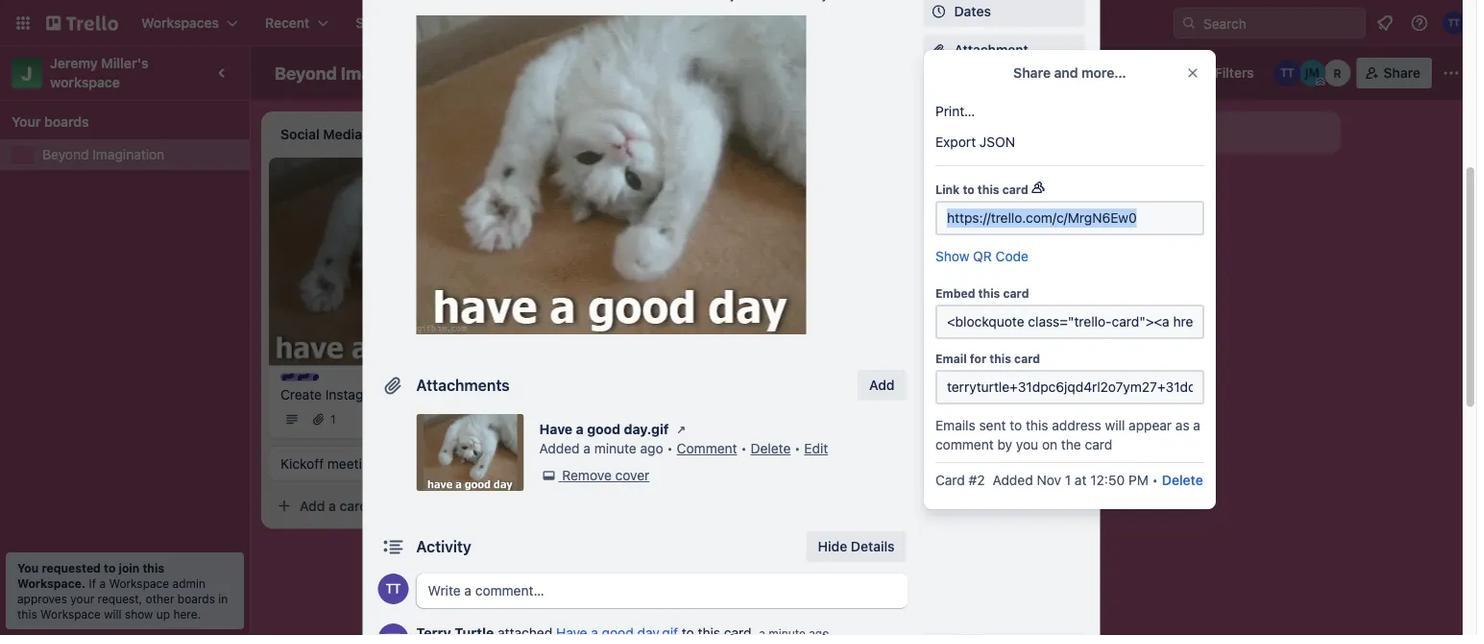Task type: describe. For each thing, give the bounding box(es) containing it.
add button
[[955, 236, 1026, 252]]

jeremy miller's workspace
[[50, 55, 152, 90]]

on
[[1043, 437, 1058, 453]]

actions
[[924, 285, 967, 299]]

cover
[[616, 467, 650, 483]]

create instagram link
[[281, 385, 503, 404]]

embed
[[936, 286, 976, 300]]

up
[[156, 607, 170, 621]]

instagram
[[325, 386, 387, 402]]

this up move link
[[979, 286, 1001, 300]]

add button button
[[924, 229, 1085, 259]]

attachment button
[[924, 35, 1085, 65]]

search image
[[1182, 15, 1197, 31]]

hide details
[[818, 539, 895, 554]]

r button
[[1325, 60, 1352, 86]]

close popover image
[[1186, 65, 1201, 81]]

fields
[[1007, 80, 1045, 96]]

workspace visible image
[[494, 65, 510, 81]]

r
[[1334, 66, 1342, 80]]

make
[[955, 390, 989, 405]]

archive
[[955, 437, 1003, 453]]

automation image
[[1152, 58, 1179, 85]]

pm
[[1129, 472, 1149, 488]]

create for create
[[569, 15, 611, 31]]

add a card for left add a card 'button'
[[300, 498, 368, 514]]

board
[[554, 65, 592, 81]]

hide details link
[[807, 531, 907, 562]]

move link
[[924, 306, 1085, 336]]

0 vertical spatial share button
[[1357, 58, 1433, 88]]

0 vertical spatial workspace
[[109, 577, 169, 590]]

move
[[955, 313, 989, 329]]

and
[[1055, 65, 1079, 81]]

show qr code link
[[936, 247, 1029, 266]]

at
[[1075, 472, 1087, 488]]

0 horizontal spatial terry turtle (terryturtle) image
[[1275, 60, 1302, 86]]

show
[[936, 248, 970, 264]]

0 horizontal spatial terry turtle (terryturtle) image
[[378, 574, 409, 604]]

good
[[587, 421, 621, 437]]

create instagram
[[281, 386, 387, 402]]

request,
[[98, 592, 142, 605]]

thoughts
[[573, 166, 626, 180]]

make template link
[[924, 382, 1085, 413]]

jeremy miller (jeremymiller198) image
[[1300, 60, 1327, 86]]

1 vertical spatial power-
[[984, 157, 1029, 173]]

custom
[[955, 80, 1004, 96]]

dates button
[[924, 0, 1085, 27]]

1 horizontal spatial add a card button
[[542, 213, 757, 244]]

thoughts thinking
[[553, 166, 626, 194]]

a inside emails sent to this address will appear as a comment by you on the card
[[1194, 417, 1201, 433]]

card
[[936, 472, 966, 488]]

card down add power-ups link
[[1003, 183, 1029, 196]]

boards inside if a workspace admin approves your request, other boards in this workspace will show up here.
[[178, 592, 215, 605]]

1 horizontal spatial added
[[993, 472, 1034, 488]]

0 vertical spatial delete
[[751, 441, 791, 456]]

export
[[936, 134, 976, 150]]

the
[[1062, 437, 1082, 453]]

open information menu image
[[1411, 13, 1430, 33]]

ups inside add power-ups link
[[1029, 157, 1054, 173]]

edit
[[805, 441, 829, 456]]

#2
[[969, 472, 985, 488]]

details
[[851, 539, 895, 554]]

json
[[980, 134, 1016, 150]]

this inside you requested to join this workspace.
[[143, 561, 164, 575]]

added a minute ago
[[540, 441, 664, 456]]

here.
[[173, 607, 201, 621]]

export json
[[936, 134, 1016, 150]]

emails
[[936, 417, 976, 433]]

back to home image
[[46, 8, 118, 38]]

if a workspace admin approves your request, other boards in this workspace will show up here.
[[17, 577, 228, 621]]

create for create instagram
[[281, 386, 322, 402]]

beyond inside beyond imagination text field
[[275, 62, 337, 83]]

remove cover
[[562, 467, 650, 483]]

add power-ups link
[[924, 150, 1085, 181]]

0 notifications image
[[1374, 12, 1397, 35]]

j
[[21, 61, 32, 84]]

appear
[[1129, 417, 1172, 433]]

sm image for move
[[930, 311, 949, 331]]

more…
[[1082, 65, 1127, 81]]

12:50
[[1091, 472, 1125, 488]]

archive link
[[924, 430, 1085, 460]]

1 horizontal spatial sm image
[[672, 420, 691, 439]]

email
[[936, 352, 967, 365]]

kickoff
[[281, 455, 324, 471]]

emails sent to this address will appear as a comment by you on the card
[[936, 417, 1201, 453]]

nov
[[1037, 472, 1062, 488]]

join
[[119, 561, 140, 575]]

admin
[[173, 577, 206, 590]]

filters button
[[1186, 58, 1260, 88]]

board link
[[521, 58, 603, 88]]

you requested to join this workspace.
[[17, 561, 164, 590]]

•
[[1153, 472, 1159, 488]]

custom fields button
[[924, 79, 1085, 98]]

2 horizontal spatial share
[[1384, 65, 1421, 81]]

a down thinking
[[602, 221, 609, 236]]

button
[[984, 236, 1026, 252]]

print…
[[936, 103, 976, 119]]

Board name text field
[[265, 58, 448, 88]]

Email for this card text field
[[936, 370, 1205, 405]]



Task type: vqa. For each thing, say whether or not it's contained in the screenshot.
'boards' in Your boards with 1 items element
yes



Task type: locate. For each thing, give the bounding box(es) containing it.
this right "join"
[[143, 561, 164, 575]]

this up the you
[[1026, 417, 1049, 433]]

1 horizontal spatial beyond imagination
[[275, 62, 439, 83]]

sm image left remove
[[540, 466, 559, 485]]

kickoff meeting link
[[281, 454, 503, 473]]

hide
[[818, 539, 848, 554]]

card inside emails sent to this address will appear as a comment by you on the card
[[1085, 437, 1113, 453]]

0 horizontal spatial sm image
[[540, 466, 559, 485]]

0 vertical spatial create
[[569, 15, 611, 31]]

0 horizontal spatial share
[[955, 475, 991, 491]]

1 horizontal spatial workspace
[[109, 577, 169, 590]]

workspace down your at the bottom left of page
[[40, 607, 101, 621]]

edit link
[[805, 441, 829, 456]]

share down archive
[[955, 475, 991, 491]]

1 vertical spatial imagination
[[93, 147, 164, 162]]

minute
[[595, 441, 637, 456]]

1 vertical spatial terry turtle (terryturtle) image
[[1275, 60, 1302, 86]]

sm image up "emails"
[[930, 388, 949, 407]]

2 vertical spatial sm image
[[540, 466, 559, 485]]

boards right your
[[44, 114, 89, 130]]

to inside you requested to join this workspace.
[[104, 561, 116, 575]]

1 horizontal spatial terry turtle (terryturtle) image
[[1443, 12, 1466, 35]]

power- down 'print…'
[[924, 130, 964, 143]]

will down the request,
[[104, 607, 122, 621]]

address
[[1052, 417, 1102, 433]]

1 horizontal spatial share
[[1014, 65, 1051, 81]]

approves
[[17, 592, 67, 605]]

a inside if a workspace admin approves your request, other boards in this workspace will show up here.
[[99, 577, 106, 590]]

dates
[[955, 3, 991, 19]]

delete
[[751, 441, 791, 456], [1163, 472, 1204, 488]]

added right the #2
[[993, 472, 1034, 488]]

your boards with 1 items element
[[12, 111, 229, 134]]

sm image up comment
[[672, 420, 691, 439]]

comment
[[936, 437, 994, 453]]

power- down 'json'
[[984, 157, 1029, 173]]

Link to this card text field
[[936, 201, 1205, 235]]

1 vertical spatial sm image
[[672, 420, 691, 439]]

will
[[1106, 417, 1126, 433], [104, 607, 122, 621]]

to for emails sent to this address will appear as a comment by you on the card
[[1010, 417, 1023, 433]]

share button down archive link
[[924, 468, 1085, 499]]

sent
[[980, 417, 1006, 433]]

will inside emails sent to this address will appear as a comment by you on the card
[[1106, 417, 1126, 433]]

print… link
[[924, 96, 1216, 127]]

create down 'color: purple, title: none' icon
[[281, 386, 322, 402]]

1 horizontal spatial imagination
[[341, 62, 439, 83]]

remove cover link
[[540, 466, 650, 485]]

share left show menu image
[[1384, 65, 1421, 81]]

1 horizontal spatial add a card
[[573, 221, 641, 236]]

0 horizontal spatial will
[[104, 607, 122, 621]]

will inside if a workspace admin approves your request, other boards in this workspace will show up here.
[[104, 607, 122, 621]]

0 vertical spatial power-
[[924, 130, 964, 143]]

for
[[970, 352, 987, 365]]

imagination left star or unstar board icon
[[341, 62, 439, 83]]

your boards
[[12, 114, 89, 130]]

you
[[17, 561, 39, 575]]

comment
[[677, 441, 738, 456]]

1 horizontal spatial will
[[1106, 417, 1126, 433]]

sm image inside archive link
[[930, 435, 949, 454]]

card right the at the right bottom of page
[[1085, 437, 1113, 453]]

power-ups
[[924, 130, 986, 143]]

to right link
[[963, 183, 975, 196]]

Search field
[[1197, 9, 1365, 37]]

sm image
[[930, 311, 949, 331], [672, 420, 691, 439], [540, 466, 559, 485]]

0 horizontal spatial add a card button
[[269, 490, 484, 521]]

0 horizontal spatial delete
[[751, 441, 791, 456]]

qr
[[974, 248, 992, 264]]

beyond imagination link
[[42, 145, 238, 164]]

2 vertical spatial sm image
[[930, 435, 949, 454]]

0 horizontal spatial share button
[[924, 468, 1085, 499]]

to inside emails sent to this address will appear as a comment by you on the card
[[1010, 417, 1023, 433]]

sm image inside the copy link
[[930, 350, 949, 369]]

1 vertical spatial sm image
[[930, 388, 949, 407]]

card #2 added nov 1 at 12:50 pm • delete
[[936, 472, 1204, 488]]

add a card
[[573, 221, 641, 236], [300, 498, 368, 514]]

0 vertical spatial ups
[[964, 130, 986, 143]]

have\_a\_good\_day.gif image
[[417, 15, 807, 334]]

ago
[[640, 441, 664, 456]]

1 vertical spatial beyond
[[42, 147, 89, 162]]

color: purple, title: none image
[[281, 373, 319, 381]]

automation
[[924, 207, 989, 220]]

link
[[936, 183, 960, 196]]

ups down 'print…'
[[964, 130, 986, 143]]

0 vertical spatial sm image
[[930, 350, 949, 369]]

0 horizontal spatial create
[[281, 386, 322, 402]]

add
[[1115, 124, 1140, 140], [955, 157, 980, 173], [573, 221, 598, 236], [955, 236, 980, 252], [870, 377, 895, 393], [300, 498, 325, 514]]

add another list button
[[1080, 111, 1341, 154]]

terry turtle (terryturtle) image
[[1443, 12, 1466, 35], [1275, 60, 1302, 86]]

add another list
[[1115, 124, 1215, 140]]

make template
[[955, 390, 1048, 405]]

sm image for copy
[[930, 350, 949, 369]]

a down good
[[584, 441, 591, 456]]

0 vertical spatial imagination
[[341, 62, 439, 83]]

customize views image
[[613, 63, 632, 83]]

miller's
[[101, 55, 149, 71]]

rubyanndersson (rubyanndersson) image
[[1325, 60, 1352, 86]]

0 vertical spatial 1
[[331, 413, 336, 426]]

if
[[89, 577, 96, 590]]

terry turtle (terryturtle) image
[[484, 408, 507, 431], [378, 574, 409, 604]]

this down approves
[[17, 607, 37, 621]]

another
[[1144, 124, 1193, 140]]

delete left edit at the bottom of page
[[751, 441, 791, 456]]

added down have
[[540, 441, 580, 456]]

kickoff meeting
[[281, 455, 378, 471]]

1 left 'at'
[[1065, 472, 1072, 488]]

workspace
[[50, 74, 120, 90]]

0 vertical spatial add a card button
[[542, 213, 757, 244]]

2 horizontal spatial to
[[1010, 417, 1023, 433]]

sm image inside make template "link"
[[930, 388, 949, 407]]

have a good day.gif
[[540, 421, 669, 437]]

to left "join"
[[104, 561, 116, 575]]

1 vertical spatial boards
[[178, 592, 215, 605]]

your
[[12, 114, 41, 130]]

to for you requested to join this workspace.
[[104, 561, 116, 575]]

0 horizontal spatial power-
[[924, 130, 964, 143]]

2 vertical spatial to
[[104, 561, 116, 575]]

email for this card
[[936, 352, 1041, 365]]

1 horizontal spatial power-
[[984, 157, 1029, 173]]

0 vertical spatial sm image
[[930, 311, 949, 331]]

create
[[569, 15, 611, 31], [281, 386, 322, 402]]

2 horizontal spatial sm image
[[930, 311, 949, 331]]

1 vertical spatial add a card button
[[269, 490, 484, 521]]

share button down 0 notifications image
[[1357, 58, 1433, 88]]

1 vertical spatial added
[[993, 472, 1034, 488]]

you
[[1016, 437, 1039, 453]]

day.gif
[[624, 421, 669, 437]]

1 horizontal spatial to
[[963, 183, 975, 196]]

imagination down your boards with 1 items element
[[93, 147, 164, 162]]

share button
[[1357, 58, 1433, 88], [924, 468, 1085, 499]]

1 vertical spatial share button
[[924, 468, 1085, 499]]

color: bold red, title: "thoughts" element
[[553, 165, 626, 180]]

ups up create from template… image
[[1029, 157, 1054, 173]]

0 vertical spatial add a card
[[573, 221, 641, 236]]

1 sm image from the top
[[930, 350, 949, 369]]

meeting
[[328, 455, 378, 471]]

sm image inside move link
[[930, 311, 949, 331]]

0 horizontal spatial boards
[[44, 114, 89, 130]]

this inside emails sent to this address will appear as a comment by you on the card
[[1026, 417, 1049, 433]]

a right if
[[99, 577, 106, 590]]

this down add power-ups link
[[978, 183, 1000, 196]]

card up move link
[[1004, 286, 1030, 300]]

Write a comment text field
[[417, 574, 909, 608]]

add a card button down thinking link
[[542, 213, 757, 244]]

1 horizontal spatial delete
[[1163, 472, 1204, 488]]

0 horizontal spatial ups
[[964, 130, 986, 143]]

1 vertical spatial ups
[[1029, 157, 1054, 173]]

create up board on the top of page
[[569, 15, 611, 31]]

sm image for remove cover
[[540, 466, 559, 485]]

0 vertical spatial terry turtle (terryturtle) image
[[484, 408, 507, 431]]

card up template
[[1015, 352, 1041, 365]]

1 horizontal spatial terry turtle (terryturtle) image
[[484, 408, 507, 431]]

copy link
[[924, 344, 1085, 375]]

code
[[996, 248, 1029, 264]]

0 horizontal spatial 1
[[331, 413, 336, 426]]

1 vertical spatial add a card
[[300, 498, 368, 514]]

1 horizontal spatial ups
[[1029, 157, 1054, 173]]

thinking
[[553, 178, 607, 194]]

by
[[998, 437, 1013, 453]]

share left the and at the top of the page
[[1014, 65, 1051, 81]]

a down kickoff meeting
[[329, 498, 336, 514]]

create button
[[557, 8, 623, 38]]

card
[[1003, 183, 1029, 196], [613, 221, 641, 236], [1004, 286, 1030, 300], [1015, 352, 1041, 365], [1085, 437, 1113, 453], [340, 498, 368, 514]]

jeremy
[[50, 55, 98, 71]]

to up by
[[1010, 417, 1023, 433]]

copy
[[955, 351, 988, 367]]

0 vertical spatial will
[[1106, 417, 1126, 433]]

1 vertical spatial 1
[[1065, 472, 1072, 488]]

delete link
[[751, 441, 791, 456]]

1
[[331, 413, 336, 426], [1065, 472, 1072, 488]]

1 vertical spatial will
[[104, 607, 122, 621]]

beyond
[[275, 62, 337, 83], [42, 147, 89, 162]]

create from template… image
[[1038, 175, 1053, 190]]

attachments
[[417, 376, 510, 394]]

sm image down "emails"
[[930, 435, 949, 454]]

imagination inside text field
[[341, 62, 439, 83]]

this right for
[[990, 352, 1012, 365]]

show menu image
[[1442, 63, 1461, 83]]

0 vertical spatial added
[[540, 441, 580, 456]]

a
[[602, 221, 609, 236], [1194, 417, 1201, 433], [576, 421, 584, 437], [584, 441, 591, 456], [329, 498, 336, 514], [99, 577, 106, 590]]

show
[[125, 607, 153, 621]]

1 vertical spatial terry turtle (terryturtle) image
[[378, 574, 409, 604]]

workspace.
[[17, 577, 86, 590]]

0 horizontal spatial beyond
[[42, 147, 89, 162]]

added
[[540, 441, 580, 456], [993, 472, 1034, 488]]

1 horizontal spatial 1
[[1065, 472, 1072, 488]]

1 vertical spatial create
[[281, 386, 322, 402]]

card down meeting
[[340, 498, 368, 514]]

create from template… image
[[765, 221, 780, 236]]

0 vertical spatial boards
[[44, 114, 89, 130]]

list
[[1196, 124, 1215, 140]]

remove
[[562, 467, 612, 483]]

workspace down "join"
[[109, 577, 169, 590]]

as
[[1176, 417, 1190, 433]]

1 vertical spatial beyond imagination
[[42, 147, 164, 162]]

other
[[146, 592, 174, 605]]

this inside if a workspace admin approves your request, other boards in this workspace will show up here.
[[17, 607, 37, 621]]

1 horizontal spatial share button
[[1357, 58, 1433, 88]]

add a card down kickoff meeting
[[300, 498, 368, 514]]

add a card button down kickoff meeting link
[[269, 490, 484, 521]]

create inside button
[[569, 15, 611, 31]]

star or unstar board image
[[460, 65, 475, 81]]

1 horizontal spatial boards
[[178, 592, 215, 605]]

0 horizontal spatial beyond imagination
[[42, 147, 164, 162]]

add button
[[858, 370, 907, 401]]

sm image for make template
[[930, 388, 949, 407]]

export json link
[[924, 127, 1216, 158]]

0 horizontal spatial add a card
[[300, 498, 368, 514]]

0 vertical spatial beyond imagination
[[275, 62, 439, 83]]

a right as
[[1194, 417, 1201, 433]]

attachment
[[955, 42, 1029, 58]]

terry turtle (terryturtle) image left r
[[1275, 60, 1302, 86]]

1 vertical spatial delete
[[1163, 472, 1204, 488]]

1 horizontal spatial create
[[569, 15, 611, 31]]

1 horizontal spatial beyond
[[275, 62, 337, 83]]

1 down create instagram
[[331, 413, 336, 426]]

card down thinking link
[[613, 221, 641, 236]]

sm image down actions
[[930, 311, 949, 331]]

terry turtle (terryturtle) image right open information menu image
[[1443, 12, 1466, 35]]

2 sm image from the top
[[930, 388, 949, 407]]

sm image for archive
[[930, 435, 949, 454]]

sm image
[[930, 350, 949, 369], [930, 388, 949, 407], [930, 435, 949, 454]]

add a card down thinking
[[573, 221, 641, 236]]

0 horizontal spatial to
[[104, 561, 116, 575]]

1 vertical spatial workspace
[[40, 607, 101, 621]]

sm image left copy
[[930, 350, 949, 369]]

Embed this card text field
[[936, 305, 1205, 339]]

0 vertical spatial terry turtle (terryturtle) image
[[1443, 12, 1466, 35]]

comment link
[[677, 441, 738, 456]]

show qr code
[[936, 248, 1029, 264]]

a right have
[[576, 421, 584, 437]]

ups
[[964, 130, 986, 143], [1029, 157, 1054, 173]]

in
[[218, 592, 228, 605]]

0 horizontal spatial workspace
[[40, 607, 101, 621]]

0 horizontal spatial added
[[540, 441, 580, 456]]

will left appear
[[1106, 417, 1126, 433]]

primary element
[[0, 0, 1478, 46]]

delete right •
[[1163, 472, 1204, 488]]

embed this card
[[936, 286, 1030, 300]]

1 vertical spatial to
[[1010, 417, 1023, 433]]

3 sm image from the top
[[930, 435, 949, 454]]

boards down the admin
[[178, 592, 215, 605]]

0 vertical spatial beyond
[[275, 62, 337, 83]]

add a card for the rightmost add a card 'button'
[[573, 221, 641, 236]]

0 horizontal spatial imagination
[[93, 147, 164, 162]]

imagination
[[341, 62, 439, 83], [93, 147, 164, 162]]

beyond imagination inside beyond imagination text field
[[275, 62, 439, 83]]

0 vertical spatial to
[[963, 183, 975, 196]]



